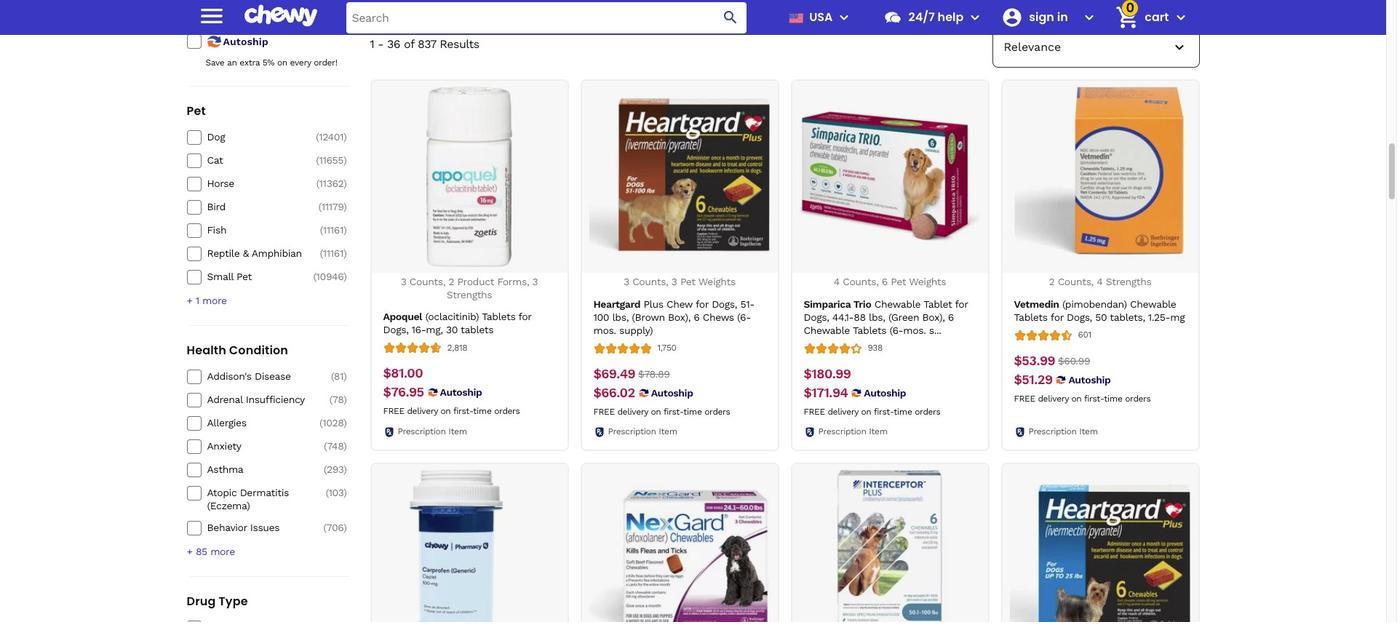 Task type: locate. For each thing, give the bounding box(es) containing it.
chewable up 1.25-
[[1130, 298, 1176, 310]]

autoship down $78.89 text box
[[651, 387, 693, 399]]

0 vertical spatial 11161
[[323, 224, 344, 236]]

3 prescription from the left
[[818, 427, 866, 437]]

asthma
[[207, 464, 243, 475]]

counts, up (pimobendan)
[[1058, 276, 1094, 287]]

box), up s...
[[922, 311, 945, 323]]

78
[[333, 394, 344, 406]]

lbs, inside chewable tablet for dogs, 44.1-88 lbs, (green box), 6 chewable tablets (6-mos. s...
[[869, 311, 885, 323]]

2 item from the left
[[659, 427, 677, 437]]

weights for $171.94
[[909, 276, 946, 287]]

1 ) from the top
[[344, 131, 347, 143]]

0 horizontal spatial strengths
[[447, 289, 492, 300]]

3 ) from the top
[[344, 178, 347, 189]]

first- down 2,818
[[453, 406, 473, 416]]

trio
[[854, 298, 871, 310]]

4 up (pimobendan)
[[1097, 276, 1103, 287]]

1 up the health
[[195, 295, 199, 307]]

for inside "(pimobendan) chewable tablets for dogs, 50  tablets, 1.25-mg"
[[1051, 311, 1064, 323]]

autoship for $51.29
[[1069, 374, 1111, 385]]

disease
[[255, 371, 291, 382]]

chewable up (green
[[875, 298, 921, 310]]

3 right forms,
[[532, 276, 538, 287]]

5 ) from the top
[[344, 224, 347, 236]]

11161 down ( 11179 )
[[323, 224, 344, 236]]

1 horizontal spatial 1
[[370, 37, 374, 51]]

6 left "chews"
[[694, 311, 700, 323]]

0 horizontal spatial 4
[[834, 276, 840, 287]]

tablets down 88 in the right of the page
[[853, 324, 887, 336]]

first- for $66.02
[[664, 407, 684, 417]]

every
[[290, 58, 311, 68]]

free
[[1014, 393, 1035, 404], [383, 406, 404, 416], [593, 407, 615, 417], [804, 407, 825, 417]]

dogs, for $171.94
[[804, 311, 829, 323]]

prescription item down $66.02 text field
[[608, 427, 677, 437]]

( 11161 ) up '( 10946 )'
[[320, 248, 347, 259]]

3 up apoquel
[[401, 276, 406, 287]]

dogs, inside chewable tablet for dogs, 44.1-88 lbs, (green box), 6 chewable tablets (6-mos. s...
[[804, 311, 829, 323]]

menu image
[[836, 9, 853, 26]]

30
[[446, 324, 458, 336]]

6 for $171.94
[[948, 311, 954, 323]]

chewy support image
[[884, 8, 903, 27]]

weights up tablet
[[909, 276, 946, 287]]

counts,
[[410, 276, 445, 287], [633, 276, 668, 287], [843, 276, 879, 287], [1058, 276, 1094, 287]]

(6-
[[737, 311, 751, 323], [890, 324, 903, 336]]

4 prescription item from the left
[[1029, 427, 1098, 437]]

1 horizontal spatial weights
[[909, 276, 946, 287]]

for down vetmedin
[[1051, 311, 1064, 323]]

(brown
[[632, 311, 665, 323]]

2 mos. from the left
[[903, 324, 926, 336]]

time
[[1104, 393, 1123, 404], [473, 406, 492, 416], [684, 407, 702, 417], [894, 407, 912, 417]]

1 vertical spatial +
[[187, 546, 193, 558]]

$66.02 text field
[[593, 385, 635, 401]]

(pimobendan) chewable tablets for dogs, 50  tablets, 1.25-mg
[[1014, 298, 1185, 323]]

2 ) from the top
[[344, 154, 347, 166]]

for up "chews"
[[696, 298, 709, 310]]

2 lbs, from the left
[[869, 311, 885, 323]]

2
[[449, 276, 454, 287], [1049, 276, 1055, 287]]

) for addison's disease
[[344, 371, 347, 382]]

box), inside chewable tablet for dogs, 44.1-88 lbs, (green box), 6 chewable tablets (6-mos. s...
[[922, 311, 945, 323]]

1 2 from the left
[[449, 276, 454, 287]]

1 lbs, from the left
[[612, 311, 629, 323]]

on for $51.29
[[1072, 393, 1082, 404]]

free for $76.95
[[383, 406, 404, 416]]

$180.99
[[804, 366, 851, 381]]

dogs, down simparica
[[804, 311, 829, 323]]

first- for $171.94
[[874, 407, 894, 417]]

atopic dermatitis (eczema)
[[207, 487, 289, 512]]

counts, inside '3 counts, 2 product forms, 3 strengths'
[[410, 276, 445, 287]]

prescription item down $171.94 text field
[[818, 427, 888, 437]]

1 horizontal spatial 2
[[1049, 276, 1055, 287]]

2 prescription item from the left
[[608, 427, 677, 437]]

13 ) from the top
[[344, 487, 347, 499]]

an
[[227, 58, 237, 68]]

simparica
[[804, 298, 851, 310]]

1 - 36 of 837 results
[[370, 37, 479, 51]]

counts, up trio
[[843, 276, 879, 287]]

12 ) from the top
[[344, 464, 347, 475]]

delivery for $51.29
[[1038, 393, 1069, 404]]

dogs, up the 601
[[1067, 311, 1092, 323]]

delivery for $76.95
[[407, 406, 438, 416]]

0 vertical spatial ( 11161 )
[[320, 224, 347, 236]]

plus
[[644, 298, 663, 310]]

cart
[[1145, 9, 1169, 25]]

free down $171.94 text field
[[804, 407, 825, 417]]

2 weights from the left
[[909, 276, 946, 287]]

prescription right prescription icon
[[398, 427, 446, 437]]

6 inside chewable tablet for dogs, 44.1-88 lbs, (green box), 6 chewable tablets (6-mos. s...
[[948, 311, 954, 323]]

more right 85 on the bottom of page
[[210, 546, 235, 558]]

submit search image
[[722, 9, 740, 26]]

$81.00 text field
[[383, 365, 423, 381]]

) for asthma
[[344, 464, 347, 475]]

44.1-
[[832, 311, 854, 323]]

for for $66.02
[[696, 298, 709, 310]]

0 vertical spatial more
[[202, 295, 227, 307]]

0 horizontal spatial prescription image
[[593, 426, 605, 438]]

addison's
[[207, 371, 252, 382]]

4 counts, 6 pet weights
[[834, 276, 946, 287]]

1 vertical spatial ( 11161 )
[[320, 248, 347, 259]]

item for $76.95
[[448, 427, 467, 437]]

0 horizontal spatial 6
[[694, 311, 700, 323]]

prescription down $171.94 text field
[[818, 427, 866, 437]]

3 prescription item from the left
[[818, 427, 888, 437]]

product
[[457, 276, 494, 287]]

0 horizontal spatial box),
[[668, 311, 691, 323]]

prescription down $51.29 text field
[[1029, 427, 1077, 437]]

6 down tablet
[[948, 311, 954, 323]]

293
[[327, 464, 344, 475]]

lbs, inside "plus chew for dogs, 51- 100 lbs, (brown box), 6 chews (6- mos. supply)"
[[612, 311, 629, 323]]

) for reptile & amphibian
[[344, 248, 347, 259]]

2 11161 from the top
[[323, 248, 344, 259]]

(6- down (green
[[890, 324, 903, 336]]

more for health condition
[[210, 546, 235, 558]]

50
[[1095, 311, 1107, 323]]

counts, for $51.29
[[1058, 276, 1094, 287]]

autoship
[[223, 36, 268, 47], [1069, 374, 1111, 385], [440, 386, 482, 398], [651, 387, 693, 399], [864, 387, 906, 399]]

anxiety link
[[207, 440, 310, 453]]

85
[[196, 546, 207, 558]]

3 prescription image from the left
[[1014, 426, 1026, 438]]

4 counts, from the left
[[1058, 276, 1094, 287]]

menu image
[[197, 1, 226, 30]]

$51.29
[[1014, 372, 1053, 387]]

box),
[[668, 311, 691, 323], [922, 311, 945, 323]]

autoship down 2,818
[[440, 386, 482, 398]]

for down forms,
[[518, 311, 531, 322]]

time for $171.94
[[894, 407, 912, 417]]

) for behavior issues
[[344, 522, 347, 534]]

2 up vetmedin
[[1049, 276, 1055, 287]]

9 ) from the top
[[344, 394, 347, 406]]

first- for $76.95
[[453, 406, 473, 416]]

7 ) from the top
[[344, 271, 347, 283]]

prescription image
[[593, 426, 605, 438], [804, 426, 815, 438], [1014, 426, 1026, 438]]

+ up the health
[[187, 295, 193, 307]]

1 horizontal spatial tablets
[[853, 324, 887, 336]]

1 prescription from the left
[[398, 427, 446, 437]]

heartgard plus chew for dogs, 51-100 lbs, (brown box), 6 chews (6-mos. supply) image
[[589, 87, 770, 267]]

11161 up '( 10946 )'
[[323, 248, 344, 259]]

for for $76.95
[[518, 311, 531, 322]]

+ left 85 on the bottom of page
[[187, 546, 193, 558]]

nexgard chew for dogs, 24.1-60 lbs, (purple box), 3 chews (3-mos. supply) image
[[589, 470, 770, 622]]

3 counts, 2 product forms, 3 strengths
[[401, 276, 538, 300]]

item for $66.02
[[659, 427, 677, 437]]

box), down chew at the left top of the page
[[668, 311, 691, 323]]

item
[[448, 427, 467, 437], [659, 427, 677, 437], [869, 427, 888, 437], [1079, 427, 1098, 437]]

tablets up tablets
[[482, 311, 516, 322]]

( 11161 ) for fish
[[320, 224, 347, 236]]

dermatitis
[[240, 487, 289, 499]]

1 + from the top
[[187, 295, 193, 307]]

counts, up (oclacitinib)
[[410, 276, 445, 287]]

2 ( 11161 ) from the top
[[320, 248, 347, 259]]

3 up chew at the left top of the page
[[672, 276, 677, 287]]

) for allergies
[[344, 417, 347, 429]]

1 horizontal spatial prescription image
[[804, 426, 815, 438]]

prescription for $171.94
[[818, 427, 866, 437]]

( for dog
[[316, 131, 319, 143]]

3 item from the left
[[869, 427, 888, 437]]

for inside chewable tablet for dogs, 44.1-88 lbs, (green box), 6 chewable tablets (6-mos. s...
[[955, 298, 968, 310]]

on
[[277, 58, 287, 68], [1072, 393, 1082, 404], [441, 406, 451, 416], [651, 407, 661, 417], [861, 407, 871, 417]]

2 prescription image from the left
[[804, 426, 815, 438]]

prescription item right prescription icon
[[398, 427, 467, 437]]

2 counts, from the left
[[633, 276, 668, 287]]

11161 for reptile & amphibian
[[323, 248, 344, 259]]

dogs, inside "plus chew for dogs, 51- 100 lbs, (brown box), 6 chews (6- mos. supply)"
[[712, 298, 737, 310]]

1 vertical spatial 11161
[[323, 248, 344, 259]]

strengths up tablets,
[[1106, 276, 1152, 287]]

prescription for $51.29
[[1029, 427, 1077, 437]]

( 11179 )
[[318, 201, 347, 213]]

+ 1 more
[[187, 295, 227, 307]]

carprofen (generic) caplets for dogs, 100-mg, 60 caplets image
[[379, 470, 560, 622]]

delivery down $171.94 text field
[[828, 407, 859, 417]]

lbs, right 88 in the right of the page
[[869, 311, 885, 323]]

tablets down vetmedin
[[1014, 311, 1048, 323]]

bird
[[207, 201, 226, 213]]

11 ) from the top
[[344, 440, 347, 452]]

pet down the &
[[237, 271, 252, 283]]

prescription item down $51.29 text field
[[1029, 427, 1098, 437]]

(green
[[889, 311, 919, 323]]

chew
[[667, 298, 693, 310]]

0 horizontal spatial (6-
[[737, 311, 751, 323]]

autoship down "$60.99" text box
[[1069, 374, 1111, 385]]

supply)
[[619, 324, 653, 336]]

$53.99 text field
[[1014, 353, 1055, 369]]

1 11161 from the top
[[323, 224, 344, 236]]

( 748 )
[[324, 440, 347, 452]]

6 up chewable tablet for dogs, 44.1-88 lbs, (green box), 6 chewable tablets (6-mos. s...
[[882, 276, 888, 287]]

2 3 from the left
[[532, 276, 538, 287]]

free delivery on first-time orders down $171.94 text field
[[804, 407, 941, 417]]

first- down "$60.99" text box
[[1084, 393, 1104, 404]]

$53.99
[[1014, 353, 1055, 368]]

free for $66.02
[[593, 407, 615, 417]]

prescription image
[[383, 426, 395, 438]]

results
[[440, 37, 479, 51]]

chewable down 44.1-
[[804, 324, 850, 336]]

( 78 )
[[329, 394, 347, 406]]

1 horizontal spatial lbs,
[[869, 311, 885, 323]]

6 ) from the top
[[344, 248, 347, 259]]

$76.95
[[383, 384, 424, 400]]

1 counts, from the left
[[410, 276, 445, 287]]

prescription image down $171.94 text field
[[804, 426, 815, 438]]

2 prescription from the left
[[608, 427, 656, 437]]

+ for pet
[[187, 295, 193, 307]]

1 ( 11161 ) from the top
[[320, 224, 347, 236]]

1 weights from the left
[[698, 276, 736, 287]]

(6- down '51-' at the top
[[737, 311, 751, 323]]

1 vertical spatial 1
[[195, 295, 199, 307]]

adrenal
[[207, 394, 243, 406]]

autoship for $171.94
[[864, 387, 906, 399]]

interceptor plus chew for dogs, 50.1-100 lbs, (blue box), 6 chews (6-mos. supply) image
[[800, 470, 980, 622]]

mg,
[[426, 324, 443, 336]]

free delivery on first-time orders for $171.94
[[804, 407, 941, 417]]

orders
[[1125, 393, 1151, 404], [494, 406, 520, 416], [705, 407, 730, 417], [915, 407, 941, 417]]

for inside (oclacitinib) tablets for dogs, 16-mg, 30 tablets
[[518, 311, 531, 322]]

1 prescription image from the left
[[593, 426, 605, 438]]

counts, for $76.95
[[410, 276, 445, 287]]

delivery down $66.02 text field
[[617, 407, 648, 417]]

6 inside "plus chew for dogs, 51- 100 lbs, (brown box), 6 chews (6- mos. supply)"
[[694, 311, 700, 323]]

counts, for $66.02
[[633, 276, 668, 287]]

dogs, inside (oclacitinib) tablets for dogs, 16-mg, 30 tablets
[[383, 324, 409, 336]]

2 + from the top
[[187, 546, 193, 558]]

lbs, down heartgard
[[612, 311, 629, 323]]

1 horizontal spatial strengths
[[1106, 276, 1152, 287]]

mos. down (green
[[903, 324, 926, 336]]

autoship down 938 at the right bottom of page
[[864, 387, 906, 399]]

health
[[187, 342, 226, 359]]

0 vertical spatial (6-
[[737, 311, 751, 323]]

prescription image down $51.29 text field
[[1014, 426, 1026, 438]]

2 horizontal spatial 6
[[948, 311, 954, 323]]

+
[[187, 295, 193, 307], [187, 546, 193, 558]]

1 horizontal spatial 4
[[1097, 276, 1103, 287]]

first- down 938 at the right bottom of page
[[874, 407, 894, 417]]

lbs, for $171.94
[[869, 311, 885, 323]]

1 prescription item from the left
[[398, 427, 467, 437]]

0 horizontal spatial mos.
[[593, 324, 616, 336]]

1 vertical spatial strengths
[[447, 289, 492, 300]]

weights up "chews"
[[698, 276, 736, 287]]

0 horizontal spatial tablets
[[482, 311, 516, 322]]

anxiety
[[207, 440, 241, 452]]

8 ) from the top
[[344, 371, 347, 382]]

4 prescription from the left
[[1029, 427, 1077, 437]]

delivery down $76.95 text box
[[407, 406, 438, 416]]

2 horizontal spatial chewable
[[1130, 298, 1176, 310]]

counts, up the plus at the left top of the page
[[633, 276, 668, 287]]

save
[[206, 58, 224, 68]]

&
[[243, 248, 249, 259]]

2 horizontal spatial tablets
[[1014, 311, 1048, 323]]

free down $76.95 text box
[[383, 406, 404, 416]]

4 up 'simparica trio'
[[834, 276, 840, 287]]

free delivery on first-time orders down "$60.99" text box
[[1014, 393, 1151, 404]]

allergies link
[[207, 416, 310, 430]]

1 horizontal spatial box),
[[922, 311, 945, 323]]

1 item from the left
[[448, 427, 467, 437]]

1 horizontal spatial (6-
[[890, 324, 903, 336]]

prescription down $66.02 text field
[[608, 427, 656, 437]]

( 12401 )
[[316, 131, 347, 143]]

free down $66.02 text field
[[593, 407, 615, 417]]

(6- inside chewable tablet for dogs, 44.1-88 lbs, (green box), 6 chewable tablets (6-mos. s...
[[890, 324, 903, 336]]

issues
[[250, 522, 280, 534]]

prescription item for $51.29
[[1029, 427, 1098, 437]]

1 mos. from the left
[[593, 324, 616, 336]]

11161
[[323, 224, 344, 236], [323, 248, 344, 259]]

1 vertical spatial more
[[210, 546, 235, 558]]

1 box), from the left
[[668, 311, 691, 323]]

748
[[327, 440, 344, 452]]

pet
[[187, 103, 206, 120], [237, 271, 252, 283], [680, 276, 696, 287], [891, 276, 906, 287]]

( for adrenal insufficiency
[[329, 394, 333, 406]]

dogs, down apoquel
[[383, 324, 409, 336]]

prescription image down $66.02 text field
[[593, 426, 605, 438]]

1 4 from the left
[[834, 276, 840, 287]]

(6- inside "plus chew for dogs, 51- 100 lbs, (brown box), 6 chews (6- mos. supply)"
[[737, 311, 751, 323]]

strengths down product
[[447, 289, 492, 300]]

4 item from the left
[[1079, 427, 1098, 437]]

0 horizontal spatial 2
[[449, 276, 454, 287]]

of
[[404, 37, 414, 51]]

(
[[316, 131, 319, 143], [316, 154, 319, 166], [316, 178, 319, 189], [318, 201, 321, 213], [320, 224, 323, 236], [320, 248, 323, 259], [313, 271, 316, 283], [331, 371, 334, 382], [329, 394, 333, 406], [319, 417, 322, 429], [324, 440, 327, 452], [324, 464, 327, 475], [326, 487, 329, 499], [323, 522, 327, 534]]

3 3 from the left
[[624, 276, 629, 287]]

condition
[[229, 342, 288, 359]]

free for $51.29
[[1014, 393, 1035, 404]]

free delivery on first-time orders down $78.89 text box
[[593, 407, 730, 417]]

more down small
[[202, 295, 227, 307]]

chewable inside "(pimobendan) chewable tablets for dogs, 50  tablets, 1.25-mg"
[[1130, 298, 1176, 310]]

0 horizontal spatial weights
[[698, 276, 736, 287]]

box), for $66.02
[[668, 311, 691, 323]]

10 ) from the top
[[344, 417, 347, 429]]

box), inside "plus chew for dogs, 51- 100 lbs, (brown box), 6 chews (6- mos. supply)"
[[668, 311, 691, 323]]

delivery
[[1038, 393, 1069, 404], [407, 406, 438, 416], [617, 407, 648, 417], [828, 407, 859, 417]]

dogs, inside "(pimobendan) chewable tablets for dogs, 50  tablets, 1.25-mg"
[[1067, 311, 1092, 323]]

apoquel (oclacitinib) tablets for dogs, 16-mg, 30 tablets image
[[379, 87, 560, 267]]

2 horizontal spatial prescription image
[[1014, 426, 1026, 438]]

1 horizontal spatial mos.
[[903, 324, 926, 336]]

chewy home image
[[244, 0, 317, 32]]

2 box), from the left
[[922, 311, 945, 323]]

prescription image for $171.94
[[804, 426, 815, 438]]

2 left product
[[449, 276, 454, 287]]

4
[[834, 276, 840, 287], [1097, 276, 1103, 287]]

14 ) from the top
[[344, 522, 347, 534]]

free delivery on first-time orders for $66.02
[[593, 407, 730, 417]]

behavior
[[207, 522, 247, 534]]

3 counts, 3 pet weights
[[624, 276, 736, 287]]

for inside "plus chew for dogs, 51- 100 lbs, (brown box), 6 chews (6- mos. supply)"
[[696, 298, 709, 310]]

0 horizontal spatial lbs,
[[612, 311, 629, 323]]

lbs,
[[612, 311, 629, 323], [869, 311, 885, 323]]

3 counts, from the left
[[843, 276, 879, 287]]

4 ) from the top
[[344, 201, 347, 213]]

1 left -
[[370, 37, 374, 51]]

strengths
[[1106, 276, 1152, 287], [447, 289, 492, 300]]

free down $51.29 text field
[[1014, 393, 1035, 404]]

items image
[[1115, 5, 1140, 30]]

pet up (green
[[891, 276, 906, 287]]

delivery down $51.29 text field
[[1038, 393, 1069, 404]]

0 vertical spatial 1
[[370, 37, 374, 51]]

( for reptile & amphibian
[[320, 248, 323, 259]]

11655
[[319, 154, 344, 166]]

free delivery on first-time orders
[[1014, 393, 1151, 404], [383, 406, 520, 416], [593, 407, 730, 417], [804, 407, 941, 417]]

mos. down "100" on the left bottom of the page
[[593, 324, 616, 336]]

first- down $78.89 text box
[[664, 407, 684, 417]]

11161 for fish
[[323, 224, 344, 236]]

for right tablet
[[955, 298, 968, 310]]

4 3 from the left
[[672, 276, 677, 287]]

88
[[854, 311, 866, 323]]

strengths inside '3 counts, 2 product forms, 3 strengths'
[[447, 289, 492, 300]]

1 vertical spatial (6-
[[890, 324, 903, 336]]

( 11161 ) down ( 11179 )
[[320, 224, 347, 236]]

time for $51.29
[[1104, 393, 1123, 404]]

0 vertical spatial +
[[187, 295, 193, 307]]

3 up heartgard
[[624, 276, 629, 287]]

( 81 )
[[331, 371, 347, 382]]

dogs, up "chews"
[[712, 298, 737, 310]]

1 3 from the left
[[401, 276, 406, 287]]

free delivery on first-time orders down $76.95 text box
[[383, 406, 520, 416]]



Task type: vqa. For each thing, say whether or not it's contained in the screenshot.


Task type: describe. For each thing, give the bounding box(es) containing it.
forms,
[[497, 276, 529, 287]]

(oclacitinib) tablets for dogs, 16-mg, 30 tablets
[[383, 311, 531, 336]]

tablets inside chewable tablet for dogs, 44.1-88 lbs, (green box), 6 chewable tablets (6-mos. s...
[[853, 324, 887, 336]]

orders for $171.94
[[915, 407, 941, 417]]

mos. inside "plus chew for dogs, 51- 100 lbs, (brown box), 6 chews (6- mos. supply)"
[[593, 324, 616, 336]]

reptile
[[207, 248, 240, 259]]

) for cat
[[344, 154, 347, 166]]

( for fish
[[320, 224, 323, 236]]

$60.99 text field
[[1058, 353, 1090, 369]]

) for anxiety
[[344, 440, 347, 452]]

51-
[[740, 298, 755, 310]]

adrenal insufficiency link
[[207, 393, 310, 406]]

help menu image
[[967, 9, 984, 26]]

(eczema)
[[207, 500, 250, 512]]

prescription item for $171.94
[[818, 427, 888, 437]]

heartgard plus chew for dogs, up to 25 lbs, (blue box), 6 chews (6-mos. supply) image
[[1010, 470, 1191, 622]]

$171.94
[[804, 385, 848, 400]]

tablets inside "(pimobendan) chewable tablets for dogs, 50  tablets, 1.25-mg"
[[1014, 311, 1048, 323]]

10946
[[316, 271, 344, 283]]

36
[[387, 37, 400, 51]]

$76.95 text field
[[383, 384, 424, 400]]

atopic dermatitis (eczema) link
[[207, 486, 310, 513]]

$51.29 text field
[[1014, 372, 1053, 388]]

( 103 )
[[326, 487, 347, 499]]

pet down save
[[187, 103, 206, 120]]

simparica trio chewable tablet for dogs, 44.1-88 lbs, (green box), 6 chewable tablets (6-mos. supply) image
[[800, 87, 980, 267]]

prescription for $66.02
[[608, 427, 656, 437]]

prescription for $76.95
[[398, 427, 446, 437]]

box), for $171.94
[[922, 311, 945, 323]]

delivery for $171.94
[[828, 407, 859, 417]]

( for atopic dermatitis (eczema)
[[326, 487, 329, 499]]

atopic
[[207, 487, 237, 499]]

-
[[378, 37, 383, 51]]

5%
[[262, 58, 275, 68]]

chews
[[703, 311, 734, 323]]

(oclacitinib)
[[425, 311, 479, 322]]

lbs, for $66.02
[[612, 311, 629, 323]]

cat link
[[207, 154, 310, 167]]

cat
[[207, 154, 223, 166]]

prescription image for $66.02
[[593, 426, 605, 438]]

item for $171.94
[[869, 427, 888, 437]]

reptile & amphibian
[[207, 248, 302, 259]]

weights for $66.02
[[698, 276, 736, 287]]

( for anxiety
[[324, 440, 327, 452]]

1.25-
[[1148, 311, 1170, 323]]

$171.94 text field
[[804, 385, 848, 401]]

( 1028 )
[[319, 417, 347, 429]]

2 inside '3 counts, 2 product forms, 3 strengths'
[[449, 276, 454, 287]]

type
[[219, 593, 248, 610]]

$180.99 text field
[[804, 366, 851, 382]]

tablet
[[924, 298, 952, 310]]

more for pet
[[202, 295, 227, 307]]

prescription item for $76.95
[[398, 427, 467, 437]]

save an extra 5% on every order!
[[206, 58, 337, 68]]

100
[[593, 311, 609, 323]]

) for adrenal insufficiency
[[344, 394, 347, 406]]

prescription image for $51.29
[[1014, 426, 1026, 438]]

24/7 help
[[909, 9, 964, 25]]

) for small pet
[[344, 271, 347, 283]]

dogs, for $76.95
[[383, 324, 409, 336]]

) for atopic dermatitis (eczema)
[[344, 487, 347, 499]]

item for $51.29
[[1079, 427, 1098, 437]]

tablets
[[461, 324, 494, 336]]

2,818
[[447, 343, 467, 353]]

vetmedin (pimobendan) chewable tablets for dogs, 50  tablets, 1.25-mg image
[[1010, 87, 1191, 267]]

addison's disease
[[207, 371, 291, 382]]

on for $66.02
[[651, 407, 661, 417]]

extra
[[240, 58, 260, 68]]

orders for $51.29
[[1125, 393, 1151, 404]]

( for cat
[[316, 154, 319, 166]]

apoquel
[[383, 311, 422, 322]]

$66.02
[[593, 385, 635, 400]]

) for horse
[[344, 178, 347, 189]]

small pet link
[[207, 270, 310, 283]]

0 horizontal spatial chewable
[[804, 324, 850, 336]]

) for dog
[[344, 131, 347, 143]]

24/7 help link
[[878, 0, 964, 35]]

1 horizontal spatial 6
[[882, 276, 888, 287]]

cart menu image
[[1172, 9, 1190, 26]]

$69.49 $78.89
[[593, 366, 670, 381]]

tablets inside (oclacitinib) tablets for dogs, 16-mg, 30 tablets
[[482, 311, 516, 322]]

6 for $66.02
[[694, 311, 700, 323]]

cart link
[[1110, 0, 1169, 35]]

( for small pet
[[313, 271, 316, 283]]

2 2 from the left
[[1049, 276, 1055, 287]]

( for allergies
[[319, 417, 322, 429]]

$69.49 text field
[[593, 366, 635, 382]]

( 11362 )
[[316, 178, 347, 189]]

horse
[[207, 178, 234, 189]]

103
[[329, 487, 344, 499]]

free delivery on first-time orders for $76.95
[[383, 406, 520, 416]]

first- for $51.29
[[1084, 393, 1104, 404]]

s...
[[929, 324, 941, 336]]

pet up chew at the left top of the page
[[680, 276, 696, 287]]

on for $171.94
[[861, 407, 871, 417]]

dog link
[[207, 130, 310, 144]]

$81.00
[[383, 365, 423, 381]]

( for bird
[[318, 201, 321, 213]]

81
[[334, 371, 344, 382]]

orders for $76.95
[[494, 406, 520, 416]]

sign in
[[1029, 9, 1068, 25]]

$78.89
[[638, 368, 670, 380]]

) for fish
[[344, 224, 347, 236]]

for for $171.94
[[955, 298, 968, 310]]

on for $76.95
[[441, 406, 451, 416]]

account menu image
[[1081, 9, 1098, 26]]

orders for $66.02
[[705, 407, 730, 417]]

time for $76.95
[[473, 406, 492, 416]]

0 horizontal spatial 1
[[195, 295, 199, 307]]

fish link
[[207, 224, 310, 237]]

delivery for $66.02
[[617, 407, 648, 417]]

time for $66.02
[[684, 407, 702, 417]]

adrenal insufficiency
[[207, 394, 305, 406]]

+ for health condition
[[187, 546, 193, 558]]

( for asthma
[[324, 464, 327, 475]]

prescription item for $66.02
[[608, 427, 677, 437]]

706
[[327, 522, 344, 534]]

( for behavior issues
[[323, 522, 327, 534]]

small
[[207, 271, 233, 283]]

( 11655 )
[[316, 154, 347, 166]]

$60.99
[[1058, 355, 1090, 366]]

( for addison's disease
[[331, 371, 334, 382]]

autoship link
[[206, 33, 310, 50]]

( 10946 )
[[313, 271, 347, 283]]

sign in link
[[996, 0, 1078, 35]]

autoship for $76.95
[[440, 386, 482, 398]]

$78.89 text field
[[638, 366, 670, 382]]

( for horse
[[316, 178, 319, 189]]

2 4 from the left
[[1097, 276, 1103, 287]]

(pimobendan)
[[1062, 298, 1127, 310]]

usa button
[[783, 0, 853, 35]]

fish
[[207, 224, 226, 236]]

Product search field
[[346, 2, 747, 33]]

601
[[1078, 330, 1092, 340]]

Search text field
[[346, 2, 747, 33]]

order!
[[314, 58, 337, 68]]

dogs, for $66.02
[[712, 298, 737, 310]]

1,750
[[658, 343, 677, 353]]

bird link
[[207, 200, 310, 213]]

counts, for $171.94
[[843, 276, 879, 287]]

usa
[[809, 9, 833, 25]]

heartgard
[[593, 298, 640, 310]]

2 counts, 4 strengths
[[1049, 276, 1152, 287]]

amphibian
[[252, 248, 302, 259]]

help
[[938, 9, 964, 25]]

asthma link
[[207, 463, 310, 476]]

free delivery on first-time orders for $51.29
[[1014, 393, 1151, 404]]

( 11161 ) for reptile & amphibian
[[320, 248, 347, 259]]

mg
[[1170, 311, 1185, 323]]

behavior issues
[[207, 522, 280, 534]]

autoship for $66.02
[[651, 387, 693, 399]]

16-
[[412, 324, 426, 336]]

1 horizontal spatial chewable
[[875, 298, 921, 310]]

drug
[[187, 593, 216, 610]]

plus chew for dogs, 51- 100 lbs, (brown box), 6 chews (6- mos. supply)
[[593, 298, 755, 336]]

mos. inside chewable tablet for dogs, 44.1-88 lbs, (green box), 6 chewable tablets (6-mos. s...
[[903, 324, 926, 336]]

$53.99 $60.99
[[1014, 353, 1090, 368]]

0 vertical spatial strengths
[[1106, 276, 1152, 287]]

free for $171.94
[[804, 407, 825, 417]]

autoship up extra
[[223, 36, 268, 47]]

) for bird
[[344, 201, 347, 213]]



